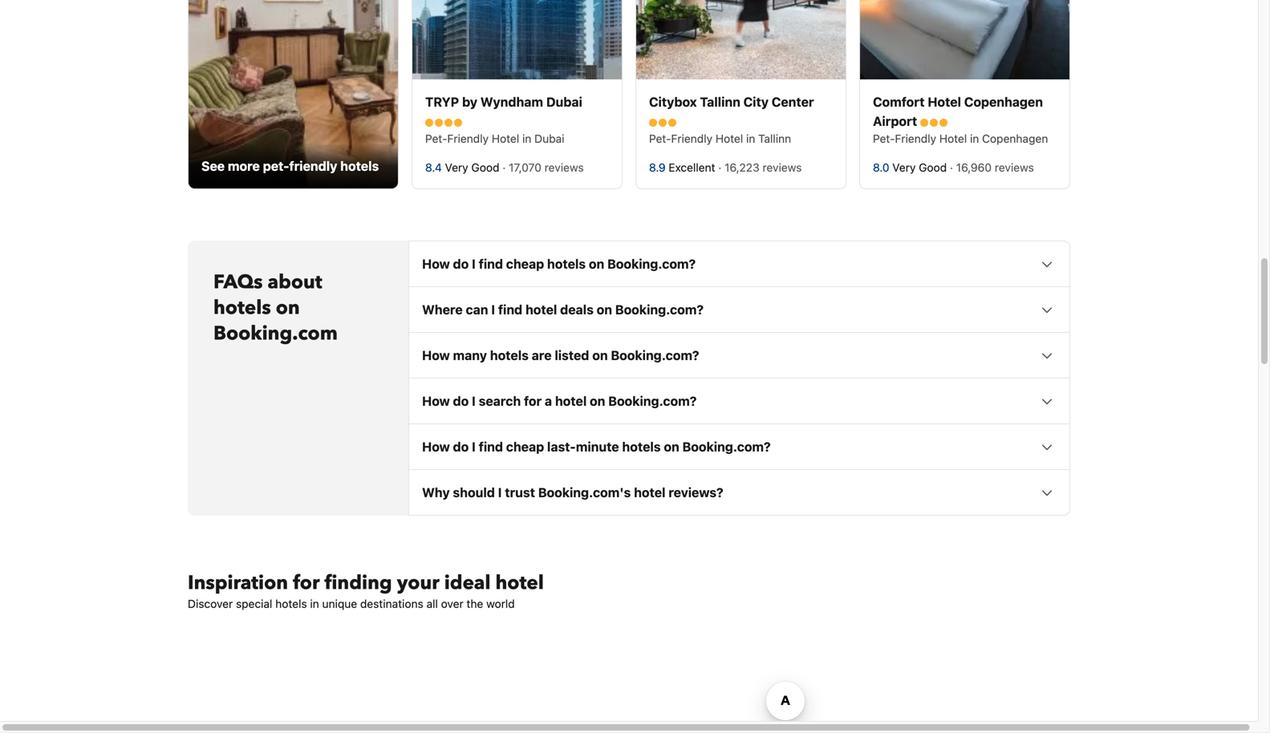 Task type: locate. For each thing, give the bounding box(es) containing it.
pet-friendly hotel in tallinn
[[649, 132, 791, 145]]

1 horizontal spatial friendly
[[671, 132, 712, 145]]

hotels inside inspiration for finding your ideal hotel discover special hotels in unique destinations all over the world
[[275, 597, 307, 611]]

0 vertical spatial find
[[479, 256, 503, 272]]

booking.com? inside 'dropdown button'
[[682, 439, 771, 455]]

rated very good element
[[445, 161, 502, 174], [892, 161, 950, 174]]

pet-friendly hotel in copenhagen
[[873, 132, 1048, 145]]

do up should
[[453, 439, 469, 455]]

reviews
[[545, 161, 584, 174], [763, 161, 802, 174], [995, 161, 1034, 174]]

pet- down airport
[[873, 132, 895, 145]]

cheap left last-
[[506, 439, 544, 455]]

hotel down comfort hotel copenhagen airport
[[939, 132, 967, 145]]

hotel right "a"
[[555, 394, 587, 409]]

friendly up the excellent
[[671, 132, 712, 145]]

how left search
[[422, 394, 450, 409]]

copenhagen
[[964, 94, 1043, 110], [982, 132, 1048, 145]]

i inside 'why should i trust booking.com's hotel reviews?' dropdown button
[[498, 485, 502, 500]]

hotel inside comfort hotel copenhagen airport
[[928, 94, 961, 110]]

i left search
[[472, 394, 476, 409]]

friendly for tryp
[[447, 132, 489, 145]]

2 friendly from the left
[[671, 132, 712, 145]]

good down pet-friendly hotel in dubai at left top
[[471, 161, 499, 174]]

unique
[[322, 597, 357, 611]]

pet-
[[263, 159, 289, 174]]

in for wyndham
[[522, 132, 531, 145]]

2 good from the left
[[919, 161, 947, 174]]

booking.com?
[[607, 256, 696, 272], [615, 302, 704, 317], [611, 348, 699, 363], [608, 394, 697, 409], [682, 439, 771, 455]]

faqs
[[213, 269, 263, 296]]

pet- for comfort hotel copenhagen airport
[[873, 132, 895, 145]]

dubai
[[546, 94, 582, 110], [534, 132, 564, 145]]

tallinn left city
[[700, 94, 740, 110]]

hotel left the reviews?
[[634, 485, 666, 500]]

in up 16,223
[[746, 132, 755, 145]]

cheap
[[506, 256, 544, 272], [506, 439, 544, 455]]

1 horizontal spatial very
[[892, 161, 916, 174]]

how do i find cheap hotels on booking.com?
[[422, 256, 696, 272]]

i inside how do i search for a hotel on booking.com? dropdown button
[[472, 394, 476, 409]]

see more pet-friendly hotels link
[[188, 0, 399, 189]]

how up why in the left of the page
[[422, 439, 450, 455]]

1 horizontal spatial for
[[524, 394, 542, 409]]

hotels inside faqs about hotels on booking.com
[[213, 295, 271, 321]]

1 vertical spatial dubai
[[534, 132, 564, 145]]

1 vertical spatial do
[[453, 394, 469, 409]]

friendly for comfort
[[895, 132, 936, 145]]

rated very good element down pet-friendly hotel in dubai at left top
[[445, 161, 502, 174]]

trust
[[505, 485, 535, 500]]

3 pet- from the left
[[873, 132, 895, 145]]

2 horizontal spatial reviews
[[995, 161, 1034, 174]]

how up where
[[422, 256, 450, 272]]

i for how do i search for a hotel on booking.com?
[[472, 394, 476, 409]]

on up minute
[[590, 394, 605, 409]]

1 vertical spatial for
[[293, 570, 320, 597]]

on up deals
[[589, 256, 604, 272]]

over
[[441, 597, 464, 611]]

excellent
[[669, 161, 715, 174]]

ideal
[[444, 570, 491, 597]]

pet-
[[425, 132, 447, 145], [649, 132, 671, 145], [873, 132, 895, 145]]

1 friendly from the left
[[447, 132, 489, 145]]

1 horizontal spatial tallinn
[[758, 132, 791, 145]]

i for how do i find cheap hotels on booking.com?
[[472, 256, 476, 272]]

where can i find hotel deals on booking.com?
[[422, 302, 704, 317]]

very right 8.4
[[445, 161, 468, 174]]

3 friendly from the left
[[895, 132, 936, 145]]

copenhagen up pet-friendly hotel in copenhagen
[[964, 94, 1043, 110]]

very
[[445, 161, 468, 174], [892, 161, 916, 174]]

find up "can"
[[479, 256, 503, 272]]

about
[[268, 269, 322, 296]]

2 rated very good element from the left
[[892, 161, 950, 174]]

hotel up pet-friendly hotel in copenhagen
[[928, 94, 961, 110]]

0 horizontal spatial friendly
[[447, 132, 489, 145]]

in
[[522, 132, 531, 145], [746, 132, 755, 145], [970, 132, 979, 145], [310, 597, 319, 611]]

16,223
[[725, 161, 760, 174]]

on up the reviews?
[[664, 439, 679, 455]]

2 do from the top
[[453, 394, 469, 409]]

how inside 'dropdown button'
[[422, 256, 450, 272]]

last-
[[547, 439, 576, 455]]

how do i find cheap last-minute hotels on booking.com? button
[[409, 425, 1070, 469]]

discover
[[188, 597, 233, 611]]

2 very from the left
[[892, 161, 916, 174]]

on right faqs
[[276, 295, 300, 321]]

rated very good element right 8.0
[[892, 161, 950, 174]]

do for how do i search for a hotel on booking.com?
[[453, 394, 469, 409]]

do for how do i find cheap hotels on booking.com?
[[453, 256, 469, 272]]

0 vertical spatial dubai
[[546, 94, 582, 110]]

find for hotels
[[479, 256, 503, 272]]

how inside dropdown button
[[422, 348, 450, 363]]

friendly down by
[[447, 132, 489, 145]]

airport
[[873, 114, 917, 129]]

2 pet- from the left
[[649, 132, 671, 145]]

1 good from the left
[[471, 161, 499, 174]]

comfort
[[873, 94, 925, 110]]

3 how from the top
[[422, 394, 450, 409]]

how left many at top
[[422, 348, 450, 363]]

do left search
[[453, 394, 469, 409]]

i up should
[[472, 439, 476, 455]]

for left finding on the left of the page
[[293, 570, 320, 597]]

good
[[471, 161, 499, 174], [919, 161, 947, 174]]

in up 17,070
[[522, 132, 531, 145]]

for left "a"
[[524, 394, 542, 409]]

2 cheap from the top
[[506, 439, 544, 455]]

1 horizontal spatial pet-
[[649, 132, 671, 145]]

how do i find cheap last-minute hotels on booking.com?
[[422, 439, 771, 455]]

how inside dropdown button
[[422, 394, 450, 409]]

1 very from the left
[[445, 161, 468, 174]]

friendly down airport
[[895, 132, 936, 145]]

2 horizontal spatial pet-
[[873, 132, 895, 145]]

i inside how do i find cheap hotels on booking.com? 'dropdown button'
[[472, 256, 476, 272]]

4 how from the top
[[422, 439, 450, 455]]

1 cheap from the top
[[506, 256, 544, 272]]

find
[[479, 256, 503, 272], [498, 302, 522, 317], [479, 439, 503, 455]]

very right 8.0
[[892, 161, 916, 174]]

hotel
[[526, 302, 557, 317], [555, 394, 587, 409], [634, 485, 666, 500], [495, 570, 544, 597]]

hotel up the 8.4 very good 17,070 reviews
[[492, 132, 519, 145]]

2 vertical spatial find
[[479, 439, 503, 455]]

are
[[532, 348, 552, 363]]

2 horizontal spatial friendly
[[895, 132, 936, 145]]

in for city
[[746, 132, 755, 145]]

0 vertical spatial for
[[524, 394, 542, 409]]

reviews right 17,070
[[545, 161, 584, 174]]

0 horizontal spatial rated very good element
[[445, 161, 502, 174]]

why should i trust booking.com's hotel reviews? button
[[409, 470, 1070, 515]]

on
[[589, 256, 604, 272], [276, 295, 300, 321], [597, 302, 612, 317], [592, 348, 608, 363], [590, 394, 605, 409], [664, 439, 679, 455]]

0 horizontal spatial very
[[445, 161, 468, 174]]

i up "can"
[[472, 256, 476, 272]]

wyndham
[[480, 94, 543, 110]]

booking.com
[[213, 321, 338, 347]]

good down pet-friendly hotel in copenhagen
[[919, 161, 947, 174]]

reviews right 16,223
[[763, 161, 802, 174]]

from 17,070 reviews element
[[502, 161, 587, 174]]

1 horizontal spatial good
[[919, 161, 947, 174]]

0 horizontal spatial good
[[471, 161, 499, 174]]

how many hotels are listed on booking.com? button
[[409, 333, 1070, 378]]

1 pet- from the left
[[425, 132, 447, 145]]

0 vertical spatial do
[[453, 256, 469, 272]]

dubai up from 17,070 reviews element
[[534, 132, 564, 145]]

find inside dropdown button
[[498, 302, 522, 317]]

0 horizontal spatial pet-
[[425, 132, 447, 145]]

1 vertical spatial cheap
[[506, 439, 544, 455]]

see more pet-friendly hotels image
[[189, 0, 398, 189]]

dubai right wyndham
[[546, 94, 582, 110]]

i inside where can i find hotel deals on booking.com? dropdown button
[[491, 302, 495, 317]]

tallinn
[[700, 94, 740, 110], [758, 132, 791, 145]]

do up "can"
[[453, 256, 469, 272]]

0 vertical spatial cheap
[[506, 256, 544, 272]]

cheap up where can i find hotel deals on booking.com?
[[506, 256, 544, 272]]

0 horizontal spatial tallinn
[[700, 94, 740, 110]]

find inside 'dropdown button'
[[479, 256, 503, 272]]

for
[[524, 394, 542, 409], [293, 570, 320, 597]]

tallinn up from 16,223 reviews element
[[758, 132, 791, 145]]

2 how from the top
[[422, 348, 450, 363]]

tryp
[[425, 94, 459, 110]]

1 vertical spatial tallinn
[[758, 132, 791, 145]]

for inside inspiration for finding your ideal hotel discover special hotels in unique destinations all over the world
[[293, 570, 320, 597]]

by
[[462, 94, 477, 110]]

how many hotels are listed on booking.com?
[[422, 348, 699, 363]]

good for by
[[471, 161, 499, 174]]

cheap for last-
[[506, 439, 544, 455]]

i inside how do i find cheap last-minute hotels on booking.com? 'dropdown button'
[[472, 439, 476, 455]]

very for comfort hotel copenhagen airport
[[892, 161, 916, 174]]

1 do from the top
[[453, 256, 469, 272]]

inspiration
[[188, 570, 288, 597]]

reviews right 16,960
[[995, 161, 1034, 174]]

how
[[422, 256, 450, 272], [422, 348, 450, 363], [422, 394, 450, 409], [422, 439, 450, 455]]

1 horizontal spatial reviews
[[763, 161, 802, 174]]

on inside 'dropdown button'
[[664, 439, 679, 455]]

hotel
[[928, 94, 961, 110], [492, 132, 519, 145], [716, 132, 743, 145], [939, 132, 967, 145]]

0 vertical spatial tallinn
[[700, 94, 740, 110]]

scored 8.9 element
[[649, 161, 669, 174]]

do
[[453, 256, 469, 272], [453, 394, 469, 409], [453, 439, 469, 455]]

center
[[772, 94, 814, 110]]

do inside 'dropdown button'
[[453, 256, 469, 272]]

hotel for tryp by wyndham dubai
[[492, 132, 519, 145]]

hotel inside dropdown button
[[555, 394, 587, 409]]

do inside dropdown button
[[453, 394, 469, 409]]

reviews?
[[669, 485, 723, 500]]

copenhagen up from 16,960 reviews element
[[982, 132, 1048, 145]]

in left unique
[[310, 597, 319, 611]]

1 horizontal spatial rated very good element
[[892, 161, 950, 174]]

1 rated very good element from the left
[[445, 161, 502, 174]]

1 reviews from the left
[[545, 161, 584, 174]]

0 horizontal spatial reviews
[[545, 161, 584, 174]]

citybox tallinn city center image
[[636, 0, 846, 80]]

inspiration for finding your ideal hotel discover special hotels in unique destinations all over the world
[[188, 570, 544, 611]]

rated excellent element
[[669, 161, 718, 174]]

hotel up world
[[495, 570, 544, 597]]

faqs about hotels on booking.com
[[213, 269, 338, 347]]

very for tryp by wyndham dubai
[[445, 161, 468, 174]]

where can i find hotel deals on booking.com? button
[[409, 287, 1070, 332]]

0 horizontal spatial for
[[293, 570, 320, 597]]

2 vertical spatial do
[[453, 439, 469, 455]]

i right "can"
[[491, 302, 495, 317]]

rated very good element for by
[[445, 161, 502, 174]]

in up 16,960
[[970, 132, 979, 145]]

citybox tallinn city center
[[649, 94, 814, 110]]

hotels
[[340, 159, 379, 174], [547, 256, 586, 272], [213, 295, 271, 321], [490, 348, 529, 363], [622, 439, 661, 455], [275, 597, 307, 611]]

tryp by wyndham dubai
[[425, 94, 582, 110]]

friendly
[[447, 132, 489, 145], [671, 132, 712, 145], [895, 132, 936, 145]]

good for hotel
[[919, 161, 947, 174]]

3 reviews from the left
[[995, 161, 1034, 174]]

scored 8.4 element
[[425, 161, 445, 174]]

on inside 'dropdown button'
[[589, 256, 604, 272]]

booking.com? inside dropdown button
[[608, 394, 697, 409]]

cheap inside 'dropdown button'
[[506, 256, 544, 272]]

i for where can i find hotel deals on booking.com?
[[491, 302, 495, 317]]

1 how from the top
[[422, 256, 450, 272]]

i
[[472, 256, 476, 272], [491, 302, 495, 317], [472, 394, 476, 409], [472, 439, 476, 455], [498, 485, 502, 500]]

3 do from the top
[[453, 439, 469, 455]]

how for how many hotels are listed on booking.com?
[[422, 348, 450, 363]]

how inside 'dropdown button'
[[422, 439, 450, 455]]

1 vertical spatial find
[[498, 302, 522, 317]]

hotel left deals
[[526, 302, 557, 317]]

find right "can"
[[498, 302, 522, 317]]

i left trust
[[498, 485, 502, 500]]

hotels inside 'dropdown button'
[[622, 439, 661, 455]]

do inside 'dropdown button'
[[453, 439, 469, 455]]

listed
[[555, 348, 589, 363]]

pet- up scored 8.9 element
[[649, 132, 671, 145]]

find inside 'dropdown button'
[[479, 439, 503, 455]]

hotel up 8.9 excellent 16,223 reviews
[[716, 132, 743, 145]]

0 vertical spatial copenhagen
[[964, 94, 1043, 110]]

pet- up scored 8.4 element
[[425, 132, 447, 145]]

friendly
[[289, 159, 337, 174]]

cheap for hotels
[[506, 256, 544, 272]]

find down search
[[479, 439, 503, 455]]

cheap inside 'dropdown button'
[[506, 439, 544, 455]]

how for how do i find cheap hotels on booking.com?
[[422, 256, 450, 272]]



Task type: describe. For each thing, give the bounding box(es) containing it.
hotels inside 'dropdown button'
[[547, 256, 586, 272]]

on inside dropdown button
[[590, 394, 605, 409]]

from 16,960 reviews element
[[950, 161, 1037, 174]]

deals
[[560, 302, 594, 317]]

many
[[453, 348, 487, 363]]

how do i search for a hotel on booking.com?
[[422, 394, 697, 409]]

8.4
[[425, 161, 442, 174]]

8.0
[[873, 161, 889, 174]]

in for copenhagen
[[970, 132, 979, 145]]

on inside faqs about hotels on booking.com
[[276, 295, 300, 321]]

copenhagen inside comfort hotel copenhagen airport
[[964, 94, 1043, 110]]

16,960
[[956, 161, 992, 174]]

find for deals
[[498, 302, 522, 317]]

where
[[422, 302, 463, 317]]

more
[[228, 159, 260, 174]]

do for how do i find cheap last-minute hotels on booking.com?
[[453, 439, 469, 455]]

hotels inside dropdown button
[[490, 348, 529, 363]]

8.4 very good 17,070 reviews
[[425, 161, 587, 174]]

minute
[[576, 439, 619, 455]]

special
[[236, 597, 272, 611]]

from 16,223 reviews element
[[718, 161, 805, 174]]

on right listed
[[592, 348, 608, 363]]

world
[[486, 597, 515, 611]]

reviews for dubai
[[545, 161, 584, 174]]

should
[[453, 485, 495, 500]]

the
[[467, 597, 483, 611]]

why should i trust booking.com's hotel reviews?
[[422, 485, 723, 500]]

why
[[422, 485, 450, 500]]

i for how do i find cheap last-minute hotels on booking.com?
[[472, 439, 476, 455]]

your
[[397, 570, 439, 597]]

reviews for airport
[[995, 161, 1034, 174]]

how for how do i find cheap last-minute hotels on booking.com?
[[422, 439, 450, 455]]

citybox
[[649, 94, 697, 110]]

search
[[479, 394, 521, 409]]

comfort hotel copenhagen airport
[[873, 94, 1043, 129]]

comfort hotel copenhagen airport image
[[860, 0, 1070, 80]]

hotel for comfort hotel copenhagen airport
[[939, 132, 967, 145]]

pet- for tryp by wyndham dubai
[[425, 132, 447, 145]]

finding
[[325, 570, 392, 597]]

on right deals
[[597, 302, 612, 317]]

hotel inside inspiration for finding your ideal hotel discover special hotels in unique destinations all over the world
[[495, 570, 544, 597]]

all
[[426, 597, 438, 611]]

scored 8.0 element
[[873, 161, 892, 174]]

17,070
[[509, 161, 541, 174]]

how for how do i search for a hotel on booking.com?
[[422, 394, 450, 409]]

a
[[545, 394, 552, 409]]

booking.com's
[[538, 485, 631, 500]]

8.9 excellent 16,223 reviews
[[649, 161, 805, 174]]

friendly for citybox
[[671, 132, 712, 145]]

see
[[201, 159, 225, 174]]

find for last-
[[479, 439, 503, 455]]

rated very good element for hotel
[[892, 161, 950, 174]]

1 vertical spatial copenhagen
[[982, 132, 1048, 145]]

8.9
[[649, 161, 666, 174]]

pet- for citybox tallinn city center
[[649, 132, 671, 145]]

in inside inspiration for finding your ideal hotel discover special hotels in unique destinations all over the world
[[310, 597, 319, 611]]

pet-friendly hotel in dubai
[[425, 132, 564, 145]]

how do i find cheap hotels on booking.com? button
[[409, 242, 1070, 287]]

destinations
[[360, 597, 423, 611]]

for inside dropdown button
[[524, 394, 542, 409]]

can
[[466, 302, 488, 317]]

tryp by wyndham dubai image
[[412, 0, 622, 80]]

accordion control element
[[408, 241, 1070, 516]]

city
[[743, 94, 769, 110]]

i for why should i trust booking.com's hotel reviews?
[[498, 485, 502, 500]]

hotel for citybox tallinn city center
[[716, 132, 743, 145]]

2 reviews from the left
[[763, 161, 802, 174]]

8.0 very good 16,960 reviews
[[873, 161, 1037, 174]]

see more pet-friendly hotels
[[201, 159, 379, 174]]

booking.com? inside 'dropdown button'
[[607, 256, 696, 272]]

how do i search for a hotel on booking.com? button
[[409, 379, 1070, 424]]



Task type: vqa. For each thing, say whether or not it's contained in the screenshot.


